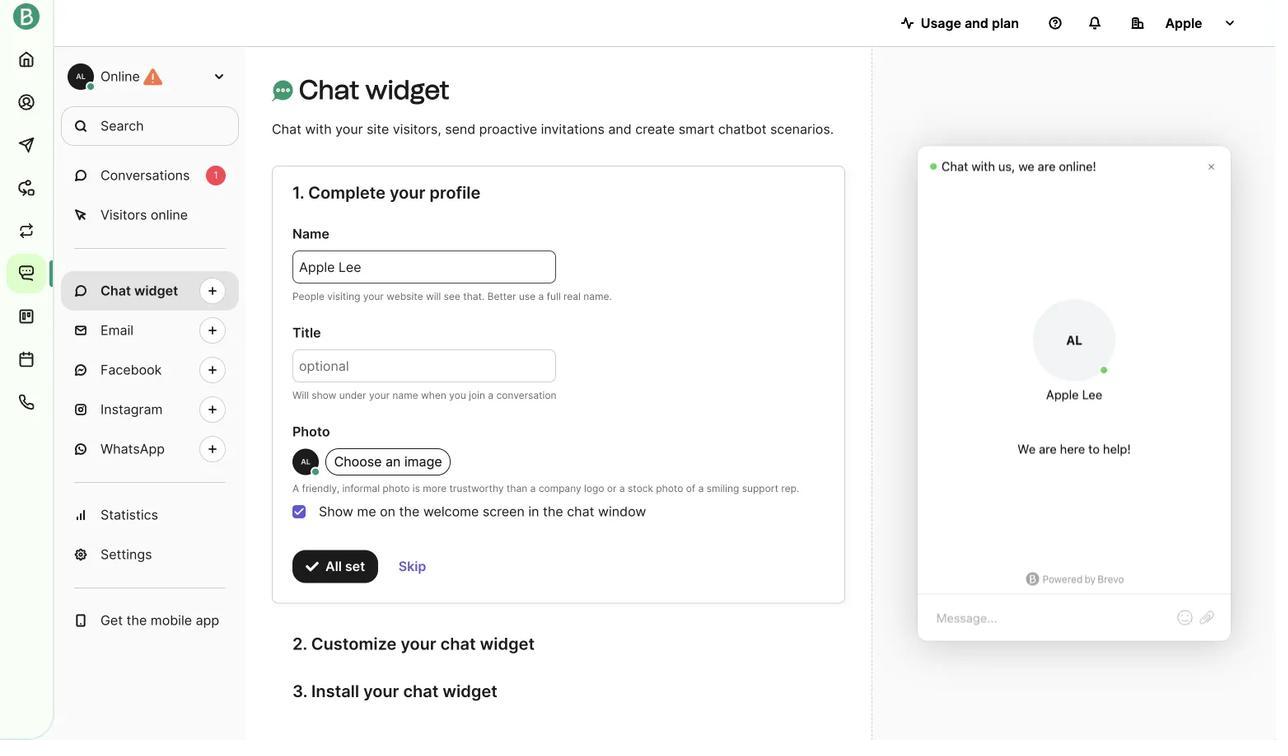Task type: locate. For each thing, give the bounding box(es) containing it.
join
[[469, 389, 485, 401]]

your right install
[[364, 681, 399, 701]]

skip button
[[385, 550, 440, 583]]

name
[[293, 226, 330, 242]]

your for customize
[[401, 634, 437, 654]]

the right on
[[399, 503, 420, 519]]

chat left with
[[272, 121, 302, 137]]

chat widget up email link
[[101, 283, 178, 299]]

show
[[319, 503, 353, 519]]

the
[[399, 503, 420, 519], [543, 503, 564, 519], [127, 612, 147, 628]]

title
[[293, 325, 321, 341]]

0 vertical spatial chat
[[567, 503, 595, 519]]

your left the site
[[336, 121, 363, 137]]

chat up 3. install your chat widget
[[441, 634, 476, 654]]

a friendly, informal photo is more trustworthy than a company logo or a stock photo of a smiling support rep.
[[293, 482, 800, 494]]

1 horizontal spatial chat widget
[[299, 74, 450, 105]]

1 horizontal spatial al
[[301, 457, 311, 466]]

2 horizontal spatial chat
[[567, 503, 595, 519]]

and left "plan" on the right top
[[965, 15, 989, 31]]

al down photo
[[301, 457, 311, 466]]

rep.
[[782, 482, 800, 494]]

app
[[196, 612, 219, 628]]

under
[[339, 389, 366, 401]]

online
[[101, 68, 140, 84]]

chat up with
[[299, 74, 360, 105]]

photo left "of"
[[656, 482, 684, 494]]

chat for 2. customize your chat widget
[[441, 634, 476, 654]]

0 vertical spatial al
[[76, 72, 86, 81]]

a
[[539, 291, 544, 302], [488, 389, 494, 401], [530, 482, 536, 494], [620, 482, 625, 494], [699, 482, 704, 494]]

support
[[742, 482, 779, 494]]

2. customize your chat widget
[[293, 634, 535, 654]]

facebook
[[101, 362, 162, 378]]

photo left is
[[383, 482, 410, 494]]

your left profile on the left
[[390, 183, 426, 203]]

2 vertical spatial chat
[[403, 681, 439, 701]]

create
[[636, 121, 675, 137]]

0 horizontal spatial al
[[76, 72, 86, 81]]

1 vertical spatial al
[[301, 457, 311, 466]]

widget image
[[272, 80, 293, 102]]

your right visiting at the top
[[363, 291, 384, 302]]

proactive
[[479, 121, 537, 137]]

2 photo from the left
[[656, 482, 684, 494]]

1 vertical spatial and
[[609, 121, 632, 137]]

0 horizontal spatial chat
[[403, 681, 439, 701]]

and left create
[[609, 121, 632, 137]]

chat widget
[[299, 74, 450, 105], [101, 283, 178, 299]]

choose an image button
[[326, 448, 451, 475]]

conversation
[[497, 389, 557, 401]]

image
[[405, 454, 442, 470]]

al
[[76, 72, 86, 81], [301, 457, 311, 466]]

1 horizontal spatial the
[[399, 503, 420, 519]]

your for complete
[[390, 183, 426, 203]]

1 horizontal spatial photo
[[656, 482, 684, 494]]

photo
[[383, 482, 410, 494], [656, 482, 684, 494]]

1
[[214, 169, 218, 181]]

2 horizontal spatial the
[[543, 503, 564, 519]]

1 horizontal spatial and
[[965, 15, 989, 31]]

chat for 3. install your chat widget
[[403, 681, 439, 701]]

the right get
[[127, 612, 147, 628]]

0 horizontal spatial and
[[609, 121, 632, 137]]

site
[[367, 121, 389, 137]]

usage and plan
[[921, 15, 1019, 31]]

chat up email
[[101, 283, 131, 299]]

real
[[564, 291, 581, 302]]

1 vertical spatial chat
[[441, 634, 476, 654]]

company
[[539, 482, 582, 494]]

whatsapp link
[[61, 429, 239, 469]]

0 vertical spatial and
[[965, 15, 989, 31]]

and inside "button"
[[965, 15, 989, 31]]

people visiting your website will see that. better use a full real name.
[[293, 291, 612, 302]]

visitors online link
[[61, 195, 239, 235]]

0 horizontal spatial photo
[[383, 482, 410, 494]]

chat down logo at the left
[[567, 503, 595, 519]]

statistics link
[[61, 495, 239, 535]]

choose an image
[[334, 454, 442, 470]]

visitors online
[[101, 207, 188, 223]]

usage and plan button
[[888, 7, 1033, 40]]

your up 3. install your chat widget
[[401, 634, 437, 654]]

chat
[[567, 503, 595, 519], [441, 634, 476, 654], [403, 681, 439, 701]]

a
[[293, 482, 299, 494]]

1 horizontal spatial chat
[[441, 634, 476, 654]]

on
[[380, 503, 396, 519]]

0 horizontal spatial chat widget
[[101, 283, 178, 299]]

customize
[[311, 634, 397, 654]]

smart
[[679, 121, 715, 137]]

welcome
[[423, 503, 479, 519]]

with
[[305, 121, 332, 137]]

chat
[[299, 74, 360, 105], [272, 121, 302, 137], [101, 283, 131, 299]]

chatbot
[[719, 121, 767, 137]]

informal
[[342, 482, 380, 494]]

visiting
[[327, 291, 360, 302]]

the right in
[[543, 503, 564, 519]]

3. install your chat widget
[[293, 681, 498, 701]]

plan
[[992, 15, 1019, 31]]

is
[[413, 482, 420, 494]]

choose
[[334, 454, 382, 470]]

facebook link
[[61, 350, 239, 390]]

0 vertical spatial chat widget
[[299, 74, 450, 105]]

your for install
[[364, 681, 399, 701]]

or
[[607, 482, 617, 494]]

you
[[449, 389, 466, 401]]

2 vertical spatial chat
[[101, 283, 131, 299]]

better
[[488, 291, 516, 302]]

profile
[[430, 183, 481, 203]]

will
[[426, 291, 441, 302]]

invitations
[[541, 121, 605, 137]]

instagram
[[101, 401, 163, 417]]

your
[[336, 121, 363, 137], [390, 183, 426, 203], [363, 291, 384, 302], [369, 389, 390, 401], [401, 634, 437, 654], [364, 681, 399, 701]]

full
[[547, 291, 561, 302]]

and
[[965, 15, 989, 31], [609, 121, 632, 137]]

chat widget up the site
[[299, 74, 450, 105]]

al left online
[[76, 72, 86, 81]]

your for visiting
[[363, 291, 384, 302]]

chat down 2. customize your chat widget
[[403, 681, 439, 701]]

a right join
[[488, 389, 494, 401]]

conversations
[[101, 167, 190, 183]]



Task type: vqa. For each thing, say whether or not it's contained in the screenshot.
sample for Hey! Welcome to Brevo Conversations. This is a sample conversation to let you discover our interface – feel free to reply.  What's the next step? Enable the chat widget, Faceboo 🇺🇸 United States
no



Task type: describe. For each thing, give the bounding box(es) containing it.
stock
[[628, 482, 654, 494]]

search link
[[61, 106, 239, 146]]

will show under your name when you join a conversation
[[293, 389, 557, 401]]

show me on the welcome screen in the chat window
[[319, 503, 646, 519]]

trustworthy
[[450, 482, 504, 494]]

that.
[[463, 291, 485, 302]]

chat widget link
[[61, 271, 239, 311]]

your left name on the bottom left
[[369, 389, 390, 401]]

2.
[[293, 634, 307, 654]]

smiling
[[707, 482, 740, 494]]

Name text field
[[293, 251, 556, 284]]

usage
[[921, 15, 962, 31]]

photo
[[293, 424, 330, 440]]

1 photo from the left
[[383, 482, 410, 494]]

set
[[345, 558, 365, 574]]

email
[[101, 322, 134, 338]]

name.
[[584, 291, 612, 302]]

a right or
[[620, 482, 625, 494]]

whatsapp
[[101, 441, 165, 457]]

3.
[[293, 681, 307, 701]]

an
[[386, 454, 401, 470]]

when
[[421, 389, 447, 401]]

in
[[529, 503, 539, 519]]

use
[[519, 291, 536, 302]]

more
[[423, 482, 447, 494]]

1 vertical spatial chat widget
[[101, 283, 178, 299]]

all set button
[[293, 550, 378, 583]]

statistics
[[101, 507, 158, 523]]

send
[[445, 121, 476, 137]]

apple
[[1166, 15, 1203, 31]]

0 horizontal spatial the
[[127, 612, 147, 628]]

a right "of"
[[699, 482, 704, 494]]

settings
[[101, 546, 152, 562]]

website
[[387, 291, 423, 302]]

install
[[311, 681, 359, 701]]

Title text field
[[293, 349, 556, 382]]

visitors
[[101, 207, 147, 223]]

than
[[507, 482, 528, 494]]

see
[[444, 291, 461, 302]]

me
[[357, 503, 376, 519]]

your for with
[[336, 121, 363, 137]]

settings link
[[61, 535, 239, 574]]

window
[[598, 503, 646, 519]]

of
[[686, 482, 696, 494]]

show
[[312, 389, 337, 401]]

scenarios.
[[771, 121, 834, 137]]

mobile
[[151, 612, 192, 628]]

1. complete your profile
[[293, 183, 481, 203]]

1.
[[293, 183, 304, 203]]

email link
[[61, 311, 239, 350]]

visitors,
[[393, 121, 442, 137]]

name
[[393, 389, 418, 401]]

instagram link
[[61, 390, 239, 429]]

screen
[[483, 503, 525, 519]]

logo
[[584, 482, 605, 494]]

complete
[[308, 183, 386, 203]]

search
[[101, 118, 144, 134]]

skip
[[399, 558, 426, 574]]

will
[[293, 389, 309, 401]]

online
[[151, 207, 188, 223]]

all
[[326, 558, 342, 574]]

apple button
[[1118, 7, 1250, 40]]

a right than
[[530, 482, 536, 494]]

chat with your site visitors, send proactive invitations and create smart chatbot scenarios.
[[272, 121, 834, 137]]

friendly,
[[302, 482, 340, 494]]

0 vertical spatial chat
[[299, 74, 360, 105]]

get the mobile app link
[[61, 601, 239, 640]]

get
[[101, 612, 123, 628]]

1 vertical spatial chat
[[272, 121, 302, 137]]

a left full
[[539, 291, 544, 302]]

all set
[[326, 558, 365, 574]]

get the mobile app
[[101, 612, 219, 628]]



